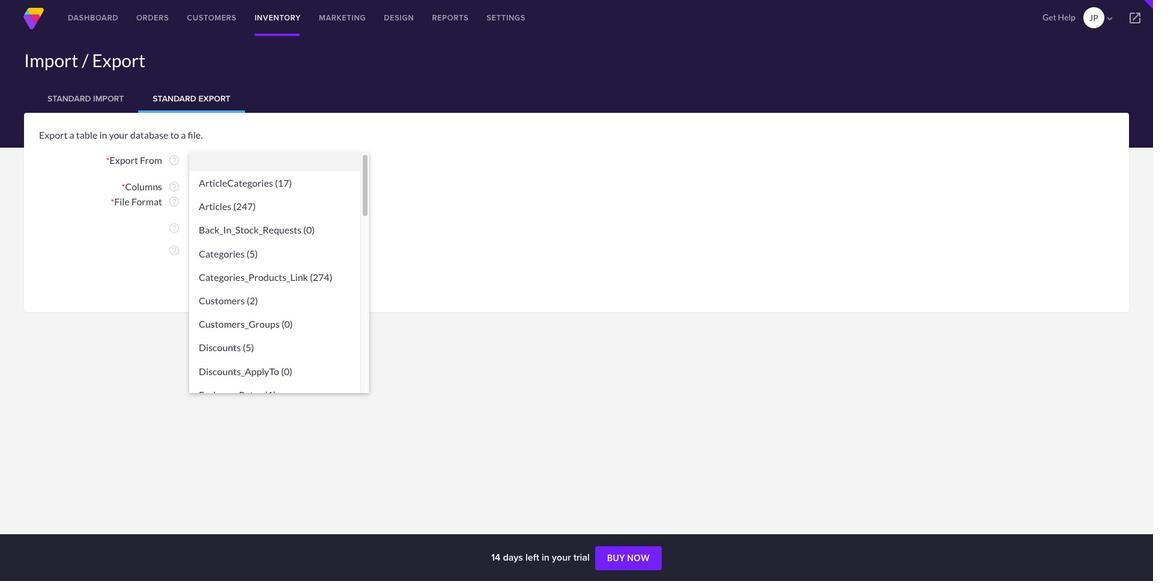 Task type: vqa. For each thing, say whether or not it's contained in the screenshot.
Standard Export link
yes



Task type: describe. For each thing, give the bounding box(es) containing it.
 link
[[1118, 0, 1154, 36]]

discounts
[[199, 342, 241, 354]]

customers_groups
[[199, 319, 280, 330]]

get help
[[1043, 12, 1076, 22]]

categories (5)
[[199, 248, 258, 259]]

discounts_applyto (0)
[[199, 366, 293, 377]]

categories_products_link (274)
[[199, 271, 333, 283]]

settings
[[487, 12, 526, 23]]

back_in_stock_requests (0)
[[199, 224, 315, 236]]

back_in_stock_requests
[[199, 224, 302, 236]]

database
[[130, 129, 168, 141]]

use
[[315, 245, 329, 256]]

export
[[243, 245, 270, 256]]

to
[[170, 129, 179, 141]]

discounts_applyto
[[199, 366, 279, 377]]

* for help_outline
[[122, 182, 125, 192]]

standard for standard export
[[153, 93, 196, 105]]

columns
[[125, 181, 162, 192]]

inventory
[[255, 12, 301, 23]]

(247)
[[233, 201, 256, 212]]

get
[[1043, 12, 1057, 22]]

as
[[234, 222, 243, 234]]

standard import link
[[33, 84, 138, 113]]

your for trial
[[552, 551, 571, 565]]

customers_groups (0)
[[199, 319, 293, 330]]

dashboard
[[68, 12, 118, 23]]

unicode
[[245, 222, 280, 234]]

articles
[[199, 201, 232, 212]]

days
[[503, 551, 523, 565]]

2  from the top
[[351, 198, 364, 211]]

dashboard link
[[59, 0, 127, 36]]

trial
[[574, 551, 590, 565]]

format
[[132, 196, 162, 207]]


[[1129, 11, 1143, 25]]

(0) for discounts_applyto (0)
[[281, 366, 293, 377]]

customers for customers (2)
[[199, 295, 245, 306]]

* export from help_outline
[[106, 154, 180, 166]]

from
[[140, 154, 162, 166]]

now
[[627, 554, 650, 564]]

left
[[526, 551, 540, 565]]

categories
[[199, 248, 245, 259]]

save
[[204, 245, 223, 256]]

this
[[225, 245, 241, 256]]

table
[[76, 129, 98, 141]]

standard export
[[153, 93, 231, 105]]

1  from the top
[[351, 157, 364, 169]]

14
[[492, 551, 501, 565]]

export as unicode
[[204, 222, 280, 234]]

file
[[114, 196, 130, 207]]

buy now link
[[595, 547, 662, 571]]

file.
[[188, 129, 203, 141]]

(5) for categories (5)
[[247, 248, 258, 259]]

discounts (5)
[[199, 342, 254, 354]]

2 help_outline from the top
[[168, 181, 180, 193]]

export right '/'
[[92, 49, 146, 71]]



Task type: locate. For each thing, give the bounding box(es) containing it.
(0)
[[304, 224, 315, 236], [282, 319, 293, 330], [281, 366, 293, 377]]

standard
[[47, 93, 91, 105], [153, 93, 196, 105]]

customers (2)
[[199, 295, 258, 306]]

0 horizontal spatial *
[[106, 156, 110, 166]]

* left 'format'
[[111, 197, 114, 207]]

your left database
[[109, 129, 128, 141]]

your
[[109, 129, 128, 141], [552, 551, 571, 565]]

export up file. on the top left of the page
[[199, 93, 231, 105]]

customers down export link
[[199, 295, 245, 306]]

0 horizontal spatial in
[[99, 129, 107, 141]]

0 horizontal spatial import
[[24, 49, 78, 71]]

articlecategories (17)
[[199, 177, 292, 189]]

(274)
[[310, 271, 333, 283]]

1 vertical spatial (0)
[[282, 319, 293, 330]]

1 vertical spatial your
[[552, 551, 571, 565]]

0 vertical spatial (5)
[[247, 248, 258, 259]]

0 horizontal spatial a
[[69, 129, 74, 141]]

customers
[[187, 12, 237, 23], [199, 295, 245, 306]]

buy now
[[608, 554, 650, 564]]

2 vertical spatial (0)
[[281, 366, 293, 377]]

buy
[[608, 554, 626, 564]]

1 vertical spatial (5)
[[243, 342, 254, 354]]

0 horizontal spatial your
[[109, 129, 128, 141]]

0 vertical spatial (0)
[[304, 224, 315, 236]]

0 horizontal spatial standard
[[47, 93, 91, 105]]

help_outline right 'format'
[[168, 196, 180, 208]]

1 vertical spatial in
[[542, 551, 550, 565]]

export link
[[189, 266, 246, 290]]

1 horizontal spatial a
[[181, 129, 186, 141]]

1 a from the left
[[69, 129, 74, 141]]

(5) for discounts (5)
[[243, 342, 254, 354]]

* columns help_outline
[[122, 181, 180, 193]]

export
[[92, 49, 146, 71], [199, 93, 231, 105], [39, 129, 68, 141], [110, 154, 138, 166], [204, 222, 232, 234], [201, 273, 234, 282]]

your left trial
[[552, 551, 571, 565]]

jp
[[1090, 13, 1099, 23]]

(17)
[[275, 177, 292, 189]]

export inside * export from help_outline
[[110, 154, 138, 166]]


[[1105, 13, 1116, 24]]

articlecategories
[[199, 177, 273, 189]]

0 vertical spatial your
[[109, 129, 128, 141]]

in
[[99, 129, 107, 141], [542, 551, 550, 565]]

exchangerates
[[199, 389, 263, 401]]

1 vertical spatial *
[[122, 182, 125, 192]]

1 horizontal spatial your
[[552, 551, 571, 565]]

* inside * export from help_outline
[[106, 156, 110, 166]]

1 horizontal spatial import
[[93, 93, 124, 105]]

marketing
[[319, 12, 366, 23]]

a left table
[[69, 129, 74, 141]]

14 days left in your trial
[[492, 551, 592, 565]]

reports
[[432, 12, 469, 23]]

2 standard from the left
[[153, 93, 196, 105]]

* for format
[[111, 197, 114, 207]]

* down export a table in your database to a file.
[[106, 156, 110, 166]]

future
[[287, 245, 313, 256]]

4 help_outline from the top
[[168, 222, 180, 234]]

in for table
[[99, 129, 107, 141]]

(0) right customers_groups
[[282, 319, 293, 330]]

help_outline right columns
[[168, 181, 180, 193]]

your for database
[[109, 129, 128, 141]]

1 vertical spatial customers
[[199, 295, 245, 306]]

import left '/'
[[24, 49, 78, 71]]

help_outline left save at the left of the page
[[168, 245, 180, 257]]

export left the as
[[204, 222, 232, 234]]

0 vertical spatial 
[[351, 157, 364, 169]]

for
[[272, 245, 285, 256]]

a
[[69, 129, 74, 141], [181, 129, 186, 141]]

export down export a table in your database to a file.
[[110, 154, 138, 166]]

import
[[24, 49, 78, 71], [93, 93, 124, 105]]

1 help_outline from the top
[[168, 154, 180, 166]]

standard for standard import
[[47, 93, 91, 105]]

1 vertical spatial 
[[351, 198, 364, 211]]

1 standard from the left
[[47, 93, 91, 105]]

2 horizontal spatial *
[[122, 182, 125, 192]]

5 help_outline from the top
[[168, 245, 180, 257]]

export left table
[[39, 129, 68, 141]]

* inside * file format help_outline
[[111, 197, 114, 207]]

help_outline down * file format help_outline
[[168, 222, 180, 234]]

standard import
[[47, 93, 124, 105]]

categories_products_link
[[199, 271, 308, 283]]

customers for customers
[[187, 12, 237, 23]]

(0) for customers_groups (0)
[[282, 319, 293, 330]]

0 vertical spatial in
[[99, 129, 107, 141]]

help
[[1059, 12, 1076, 22]]

0 vertical spatial *
[[106, 156, 110, 166]]

import up export a table in your database to a file.
[[93, 93, 124, 105]]

* for from
[[106, 156, 110, 166]]

in right table
[[99, 129, 107, 141]]

help_outline
[[168, 154, 180, 166], [168, 181, 180, 193], [168, 196, 180, 208], [168, 222, 180, 234], [168, 245, 180, 257]]

(1)
[[265, 389, 276, 401]]

0 vertical spatial customers
[[187, 12, 237, 23]]

* up file
[[122, 182, 125, 192]]

save this export for future use
[[204, 245, 329, 256]]

standard up table
[[47, 93, 91, 105]]

(0) right discounts_applyto
[[281, 366, 293, 377]]

standard export link
[[138, 84, 245, 113]]

a right to
[[181, 129, 186, 141]]

(0) up 'future' on the left
[[304, 224, 315, 236]]

* file format help_outline
[[111, 196, 180, 208]]

*
[[106, 156, 110, 166], [122, 182, 125, 192], [111, 197, 114, 207]]

* inside * columns help_outline
[[122, 182, 125, 192]]

(5) right this
[[247, 248, 258, 259]]

exchangerates (1)
[[199, 389, 276, 401]]

(5)
[[247, 248, 258, 259], [243, 342, 254, 354]]

(0) for back_in_stock_requests (0)
[[304, 224, 315, 236]]

(5) down customers_groups (0)
[[243, 342, 254, 354]]

/
[[82, 49, 89, 71]]

design
[[384, 12, 414, 23]]

articles (247)
[[199, 201, 256, 212]]

0 vertical spatial import
[[24, 49, 78, 71]]

help_outline right from
[[168, 154, 180, 166]]

(2)
[[247, 295, 258, 306]]

3 help_outline from the top
[[168, 196, 180, 208]]

standard up to
[[153, 93, 196, 105]]

customers right orders
[[187, 12, 237, 23]]

2 a from the left
[[181, 129, 186, 141]]

1 horizontal spatial standard
[[153, 93, 196, 105]]

1 vertical spatial import
[[93, 93, 124, 105]]


[[351, 157, 364, 169], [351, 198, 364, 211]]

1 horizontal spatial *
[[111, 197, 114, 207]]

import / export
[[24, 49, 146, 71]]

export a table in your database to a file.
[[39, 129, 203, 141]]

1 horizontal spatial in
[[542, 551, 550, 565]]

2 vertical spatial *
[[111, 197, 114, 207]]

in right left
[[542, 551, 550, 565]]

orders
[[136, 12, 169, 23]]

in for left
[[542, 551, 550, 565]]

export down categories at the top left of page
[[201, 273, 234, 282]]



